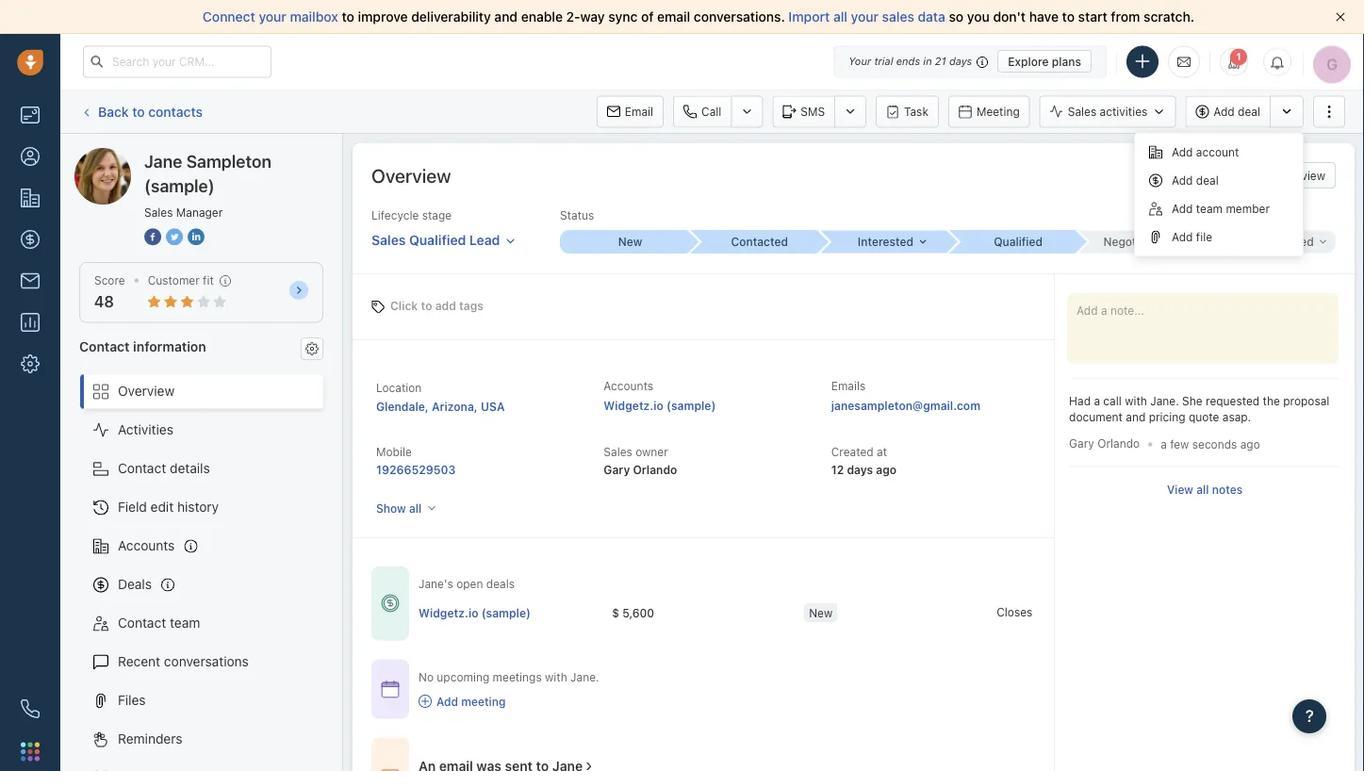 Task type: vqa. For each thing, say whether or not it's contained in the screenshot.
orlando
yes



Task type: locate. For each thing, give the bounding box(es) containing it.
accounts up owner
[[604, 379, 654, 393]]

meeting button
[[948, 96, 1030, 128]]

1 vertical spatial a
[[1161, 437, 1167, 450]]

0 vertical spatial all
[[833, 9, 848, 25]]

back to contacts link
[[79, 97, 204, 127]]

add account
[[1172, 146, 1239, 159]]

accounts up deals
[[118, 538, 175, 553]]

churned
[[1267, 235, 1314, 249]]

1 vertical spatial orlando
[[633, 463, 677, 476]]

1 horizontal spatial deal
[[1238, 105, 1261, 118]]

jane. right meetings
[[570, 670, 599, 683]]

1 vertical spatial widgetz.io
[[419, 606, 478, 619]]

1 horizontal spatial widgetz.io (sample) link
[[604, 399, 716, 412]]

ago inside 'created at 12 days ago'
[[876, 463, 897, 476]]

1 vertical spatial jane.
[[570, 670, 599, 683]]

recent
[[118, 654, 160, 669]]

container_wx8msf4aqz5i3rn1 image
[[381, 594, 400, 613], [419, 695, 432, 708], [583, 760, 596, 771], [381, 767, 400, 771]]

with right call
[[1125, 395, 1147, 408]]

0 horizontal spatial widgetz.io (sample) link
[[419, 604, 531, 620]]

(sample) inside accounts widgetz.io (sample)
[[667, 399, 716, 412]]

1 horizontal spatial overview
[[371, 164, 451, 186]]

0 horizontal spatial a
[[1094, 395, 1100, 408]]

jane.
[[1150, 395, 1179, 408], [570, 670, 599, 683]]

to right the mailbox
[[342, 9, 354, 25]]

0 vertical spatial jane.
[[1150, 395, 1179, 408]]

0 vertical spatial days
[[949, 55, 972, 67]]

0 vertical spatial deal
[[1238, 105, 1261, 118]]

1 vertical spatial ago
[[876, 463, 897, 476]]

0 vertical spatial with
[[1125, 395, 1147, 408]]

deliverability
[[411, 9, 491, 25]]

add deal down add account
[[1172, 174, 1219, 187]]

all right view
[[1197, 483, 1209, 496]]

of
[[641, 9, 654, 25]]

1 horizontal spatial jane.
[[1150, 395, 1179, 408]]

a inside 'had a call with jane. she requested the proposal document and pricing quote asap.'
[[1094, 395, 1100, 408]]

1 horizontal spatial a
[[1161, 437, 1167, 450]]

days right 3
[[1059, 605, 1084, 618]]

and left pricing
[[1126, 411, 1146, 424]]

1 horizontal spatial team
[[1196, 202, 1223, 215]]

your
[[849, 55, 871, 67]]

ago
[[1240, 437, 1260, 450], [876, 463, 897, 476]]

1 horizontal spatial ago
[[1240, 437, 1260, 450]]

mobile
[[376, 445, 412, 459]]

0 horizontal spatial your
[[259, 9, 287, 25]]

sales for sales qualified lead
[[371, 232, 406, 248]]

0 horizontal spatial /
[[1170, 235, 1174, 249]]

contact down activities
[[118, 461, 166, 476]]

phone image
[[21, 700, 40, 718]]

0 horizontal spatial accounts
[[118, 538, 175, 553]]

widgetz.io inside accounts widgetz.io (sample)
[[604, 399, 664, 412]]

click to add tags
[[390, 299, 484, 313]]

widgetz.io up owner
[[604, 399, 664, 412]]

usa
[[481, 400, 505, 413]]

0 vertical spatial add deal
[[1214, 105, 1261, 118]]

contact up recent
[[118, 615, 166, 631]]

1 vertical spatial team
[[170, 615, 200, 631]]

2 vertical spatial days
[[1059, 605, 1084, 618]]

ago down at
[[876, 463, 897, 476]]

sales for sales activities
[[1068, 105, 1097, 118]]

0 vertical spatial a
[[1094, 395, 1100, 408]]

widgetz.io down jane's
[[419, 606, 478, 619]]

0 horizontal spatial deal
[[1196, 174, 1219, 187]]

and left enable
[[494, 9, 518, 25]]

2 vertical spatial contact
[[118, 615, 166, 631]]

0 vertical spatial and
[[494, 9, 518, 25]]

sampleton
[[145, 148, 210, 163], [186, 151, 271, 171]]

(sample)
[[213, 148, 267, 163], [144, 175, 215, 196], [667, 399, 716, 412], [481, 606, 531, 619]]

in
[[923, 55, 932, 67], [1036, 605, 1045, 618]]

sales manager
[[144, 206, 223, 219]]

sales inside sales owner gary orlando
[[604, 445, 632, 459]]

deal
[[1238, 105, 1261, 118], [1196, 174, 1219, 187]]

gary down document
[[1069, 437, 1094, 450]]

1 / from the left
[[1170, 235, 1174, 249]]

to left start
[[1062, 9, 1075, 25]]

accounts inside accounts widgetz.io (sample)
[[604, 379, 654, 393]]

0 vertical spatial team
[[1196, 202, 1223, 215]]

a left call
[[1094, 395, 1100, 408]]

janesampleton@gmail.com link
[[831, 396, 981, 415]]

accounts for accounts
[[118, 538, 175, 553]]

/ for negotiation
[[1170, 235, 1174, 249]]

1 vertical spatial contact
[[118, 461, 166, 476]]

0 vertical spatial orlando
[[1098, 437, 1140, 450]]

meeting
[[977, 105, 1020, 118]]

from
[[1111, 9, 1140, 25]]

overview up activities
[[118, 383, 175, 399]]

3
[[1048, 605, 1056, 618]]

deal up account at the top of page
[[1238, 105, 1261, 118]]

$
[[612, 606, 619, 619]]

1 horizontal spatial /
[[1260, 235, 1264, 249]]

jane down "back"
[[112, 148, 141, 163]]

improve
[[358, 9, 408, 25]]

customize
[[1219, 169, 1275, 182]]

gary down accounts widgetz.io (sample)
[[604, 463, 630, 476]]

0 vertical spatial new
[[618, 235, 642, 249]]

document
[[1069, 411, 1123, 424]]

interested link
[[819, 231, 948, 253]]

a
[[1094, 395, 1100, 408], [1161, 437, 1167, 450]]

and inside 'had a call with jane. she requested the proposal document and pricing quote asap.'
[[1126, 411, 1146, 424]]

deal down add account
[[1196, 174, 1219, 187]]

all for view all notes
[[1197, 483, 1209, 496]]

overview up lifecycle stage
[[371, 164, 451, 186]]

team for contact
[[170, 615, 200, 631]]

jane down contacts
[[144, 151, 182, 171]]

1 horizontal spatial your
[[851, 9, 879, 25]]

status
[[560, 209, 594, 222]]

orlando down document
[[1098, 437, 1140, 450]]

interested button
[[819, 231, 948, 253]]

score 48
[[94, 274, 125, 311]]

glendale, arizona, usa link
[[376, 400, 505, 413]]

19266529503
[[376, 463, 456, 476]]

add up account at the top of page
[[1214, 105, 1235, 118]]

add left account at the top of page
[[1172, 146, 1193, 159]]

contact down 48 button
[[79, 338, 130, 354]]

0 vertical spatial contact
[[79, 338, 130, 354]]

1 vertical spatial days
[[847, 463, 873, 476]]

1 horizontal spatial gary
[[1069, 437, 1094, 450]]

1 horizontal spatial accounts
[[604, 379, 654, 393]]

contact for contact details
[[118, 461, 166, 476]]

sales up facebook circled image
[[144, 206, 173, 219]]

team up 'recent conversations'
[[170, 615, 200, 631]]

0 vertical spatial accounts
[[604, 379, 654, 393]]

2 / from the left
[[1260, 235, 1264, 249]]

send email image
[[1178, 54, 1191, 70]]

1 horizontal spatial all
[[833, 9, 848, 25]]

way
[[580, 9, 605, 25]]

your left the mailbox
[[259, 9, 287, 25]]

emails janesampleton@gmail.com
[[831, 379, 981, 412]]

new link
[[560, 230, 689, 254]]

0 horizontal spatial qualified
[[409, 232, 466, 248]]

(sample) up owner
[[667, 399, 716, 412]]

sales left owner
[[604, 445, 632, 459]]

48 button
[[94, 293, 114, 311]]

2 horizontal spatial all
[[1197, 483, 1209, 496]]

0 horizontal spatial gary
[[604, 463, 630, 476]]

a left few
[[1161, 437, 1167, 450]]

days right 21
[[949, 55, 972, 67]]

and
[[494, 9, 518, 25], [1126, 411, 1146, 424]]

to
[[342, 9, 354, 25], [1062, 9, 1075, 25], [132, 104, 145, 119], [421, 299, 432, 313]]

jane. up pricing
[[1150, 395, 1179, 408]]

sampleton inside jane sampleton (sample)
[[186, 151, 271, 171]]

1 vertical spatial and
[[1126, 411, 1146, 424]]

0 horizontal spatial and
[[494, 9, 518, 25]]

sampleton up manager
[[186, 151, 271, 171]]

0 vertical spatial overview
[[371, 164, 451, 186]]

1 vertical spatial in
[[1036, 605, 1045, 618]]

sales down lifecycle
[[371, 232, 406, 248]]

lead
[[469, 232, 500, 248]]

mailbox
[[290, 9, 338, 25]]

0 horizontal spatial days
[[847, 463, 873, 476]]

all right show
[[409, 502, 422, 515]]

facebook circled image
[[144, 226, 161, 247]]

1 horizontal spatial widgetz.io
[[604, 399, 664, 412]]

notes
[[1212, 483, 1243, 496]]

0 vertical spatial widgetz.io (sample) link
[[604, 399, 716, 412]]

0 vertical spatial widgetz.io
[[604, 399, 664, 412]]

all right import
[[833, 9, 848, 25]]

your left sales
[[851, 9, 879, 25]]

won / churned link
[[1207, 231, 1336, 253]]

add deal inside button
[[1214, 105, 1261, 118]]

all for show all
[[409, 502, 422, 515]]

(sample) up manager
[[213, 148, 267, 163]]

closes in 3 days
[[997, 605, 1084, 618]]

contact for contact information
[[79, 338, 130, 354]]

negotiation / lost
[[1103, 235, 1200, 249]]

with right meetings
[[545, 670, 567, 683]]

sales
[[1068, 105, 1097, 118], [144, 206, 173, 219], [371, 232, 406, 248], [604, 445, 632, 459]]

add deal up account at the top of page
[[1214, 105, 1261, 118]]

0 horizontal spatial team
[[170, 615, 200, 631]]

no upcoming meetings with jane.
[[419, 670, 599, 683]]

0 horizontal spatial jane.
[[570, 670, 599, 683]]

1 horizontal spatial new
[[809, 606, 833, 619]]

details
[[170, 461, 210, 476]]

email
[[625, 105, 653, 118]]

1 vertical spatial all
[[1197, 483, 1209, 496]]

phone element
[[11, 690, 49, 728]]

add up add file
[[1172, 202, 1193, 215]]

accounts for accounts widgetz.io (sample)
[[604, 379, 654, 393]]

/ right won
[[1260, 235, 1264, 249]]

history
[[177, 499, 219, 515]]

days
[[949, 55, 972, 67], [847, 463, 873, 476], [1059, 605, 1084, 618]]

overview
[[371, 164, 451, 186], [118, 383, 175, 399]]

1 vertical spatial with
[[545, 670, 567, 683]]

1 vertical spatial overview
[[118, 383, 175, 399]]

1 horizontal spatial with
[[1125, 395, 1147, 408]]

with inside 'had a call with jane. she requested the proposal document and pricing quote asap.'
[[1125, 395, 1147, 408]]

1 vertical spatial new
[[809, 606, 833, 619]]

with for call
[[1125, 395, 1147, 408]]

1 horizontal spatial in
[[1036, 605, 1045, 618]]

1 horizontal spatial and
[[1126, 411, 1146, 424]]

container_wx8msf4aqz5i3rn1 image inside add meeting link
[[419, 695, 432, 708]]

widgetz.io (sample) link down open
[[419, 604, 531, 620]]

/ left lost
[[1170, 235, 1174, 249]]

negotiation
[[1103, 235, 1167, 249]]

sales for sales manager
[[144, 206, 173, 219]]

orlando down owner
[[633, 463, 677, 476]]

0 horizontal spatial all
[[409, 502, 422, 515]]

qualified link
[[948, 230, 1077, 254]]

row
[[419, 593, 1189, 632]]

orlando
[[1098, 437, 1140, 450], [633, 463, 677, 476]]

won / churned
[[1233, 235, 1314, 249]]

gary inside sales owner gary orlando
[[604, 463, 630, 476]]

ago down asap.
[[1240, 437, 1260, 450]]

sales left activities
[[1068, 105, 1097, 118]]

days inside 'created at 12 days ago'
[[847, 463, 873, 476]]

add
[[1214, 105, 1235, 118], [1172, 146, 1193, 159], [1172, 174, 1193, 187], [1172, 202, 1193, 215], [1172, 230, 1193, 244], [437, 695, 458, 708]]

in left 21
[[923, 55, 932, 67]]

add meeting
[[437, 695, 506, 708]]

1 horizontal spatial days
[[949, 55, 972, 67]]

2 horizontal spatial days
[[1059, 605, 1084, 618]]

widgetz.io (sample) link up owner
[[604, 399, 716, 412]]

0 vertical spatial in
[[923, 55, 932, 67]]

1 vertical spatial accounts
[[118, 538, 175, 553]]

0 horizontal spatial orlando
[[633, 463, 677, 476]]

connect your mailbox link
[[203, 9, 342, 25]]

in inside row
[[1036, 605, 1045, 618]]

0 horizontal spatial overview
[[118, 383, 175, 399]]

widgetz.io (sample) link
[[604, 399, 716, 412], [419, 604, 531, 620]]

explore plans link
[[998, 50, 1092, 73]]

1 vertical spatial add deal
[[1172, 174, 1219, 187]]

meetings
[[493, 670, 542, 683]]

no
[[419, 670, 434, 683]]

had
[[1069, 395, 1091, 408]]

in left 3
[[1036, 605, 1045, 618]]

2 vertical spatial all
[[409, 502, 422, 515]]

0 horizontal spatial with
[[545, 670, 567, 683]]

0 horizontal spatial ago
[[876, 463, 897, 476]]

days down created
[[847, 463, 873, 476]]

1 your from the left
[[259, 9, 287, 25]]

add down add account
[[1172, 174, 1193, 187]]

start
[[1078, 9, 1108, 25]]

negotiation / lost button
[[1077, 231, 1207, 253]]

jane. inside 'had a call with jane. she requested the proposal document and pricing quote asap.'
[[1150, 395, 1179, 408]]

1 vertical spatial gary
[[604, 463, 630, 476]]

team up file
[[1196, 202, 1223, 215]]

overview
[[1278, 169, 1326, 182]]

sales
[[882, 9, 914, 25]]



Task type: describe. For each thing, give the bounding box(es) containing it.
click
[[390, 299, 418, 313]]

add team member
[[1172, 202, 1270, 215]]

1 vertical spatial deal
[[1196, 174, 1219, 187]]

sales qualified lead link
[[371, 224, 516, 250]]

jane. for meetings
[[570, 670, 599, 683]]

few
[[1170, 437, 1189, 450]]

twitter circled image
[[166, 226, 183, 247]]

(sample) down 'deals'
[[481, 606, 531, 619]]

janesampleton@gmail.com
[[831, 399, 981, 412]]

recent conversations
[[118, 654, 249, 669]]

edit
[[151, 499, 174, 515]]

trial
[[874, 55, 893, 67]]

0 horizontal spatial jane
[[112, 148, 141, 163]]

add left file
[[1172, 230, 1193, 244]]

activities
[[118, 422, 173, 438]]

jane. for call
[[1150, 395, 1179, 408]]

won
[[1233, 235, 1257, 249]]

add deal button
[[1185, 96, 1270, 128]]

linkedin circled image
[[188, 226, 205, 247]]

file
[[1196, 230, 1213, 244]]

won / churned button
[[1207, 231, 1336, 253]]

quote
[[1189, 411, 1219, 424]]

connect
[[203, 9, 255, 25]]

stage
[[422, 209, 452, 222]]

widgetz.io (sample)
[[419, 606, 531, 619]]

scratch.
[[1144, 9, 1195, 25]]

deal inside add deal button
[[1238, 105, 1261, 118]]

contact details
[[118, 461, 210, 476]]

contact team
[[118, 615, 200, 631]]

show all
[[376, 502, 422, 515]]

days for closes in 3 days
[[1059, 605, 1084, 618]]

email
[[657, 9, 690, 25]]

call link
[[673, 96, 731, 128]]

1 horizontal spatial jane
[[144, 151, 182, 171]]

mobile 19266529503
[[376, 445, 456, 476]]

pricing
[[1149, 411, 1186, 424]]

contact information
[[79, 338, 206, 354]]

asap.
[[1223, 411, 1251, 424]]

orlando inside sales owner gary orlando
[[633, 463, 677, 476]]

lifecycle
[[371, 209, 419, 222]]

sms
[[801, 105, 825, 118]]

customer
[[148, 274, 200, 287]]

freshworks switcher image
[[21, 742, 40, 761]]

account
[[1196, 146, 1239, 159]]

at
[[877, 445, 887, 459]]

(sample) up the sales manager
[[144, 175, 215, 196]]

sales activities
[[1068, 105, 1148, 118]]

explore plans
[[1008, 55, 1081, 68]]

view all notes
[[1167, 483, 1243, 496]]

meeting
[[461, 695, 506, 708]]

deals
[[486, 578, 515, 591]]

import all your sales data link
[[789, 9, 949, 25]]

1 horizontal spatial orlando
[[1098, 437, 1140, 450]]

1 horizontal spatial qualified
[[994, 235, 1043, 249]]

fit
[[203, 274, 214, 287]]

contact for contact team
[[118, 615, 166, 631]]

0 vertical spatial gary
[[1069, 437, 1094, 450]]

sampleton down contacts
[[145, 148, 210, 163]]

the
[[1263, 395, 1280, 408]]

jane sampleton (sample) up manager
[[144, 151, 271, 196]]

show
[[376, 502, 406, 515]]

emails
[[831, 379, 866, 393]]

ends
[[896, 55, 920, 67]]

requested
[[1206, 395, 1260, 408]]

you
[[967, 9, 990, 25]]

add file
[[1172, 230, 1213, 244]]

accounts widgetz.io (sample)
[[604, 379, 716, 412]]

conversations
[[164, 654, 249, 669]]

glendale,
[[376, 400, 429, 413]]

to left "add"
[[421, 299, 432, 313]]

manager
[[176, 206, 223, 219]]

files
[[118, 693, 146, 708]]

upcoming
[[437, 670, 490, 683]]

row containing closes in 3 days
[[419, 593, 1189, 632]]

mng settings image
[[305, 342, 319, 355]]

import
[[789, 9, 830, 25]]

0 horizontal spatial in
[[923, 55, 932, 67]]

1 vertical spatial widgetz.io (sample) link
[[419, 604, 531, 620]]

owner
[[636, 445, 668, 459]]

reminders
[[118, 731, 182, 747]]

call button
[[673, 96, 731, 128]]

2 your from the left
[[851, 9, 879, 25]]

1 link
[[1220, 48, 1248, 76]]

email button
[[597, 96, 664, 128]]

Search your CRM... text field
[[83, 46, 272, 78]]

tags
[[459, 299, 484, 313]]

negotiation / lost link
[[1077, 231, 1207, 253]]

customize overview
[[1219, 169, 1326, 182]]

back
[[98, 104, 129, 119]]

arizona,
[[432, 400, 478, 413]]

don't
[[993, 9, 1026, 25]]

back to contacts
[[98, 104, 203, 119]]

add inside button
[[1214, 105, 1235, 118]]

days for created at 12 days ago
[[847, 463, 873, 476]]

0 horizontal spatial new
[[618, 235, 642, 249]]

sales owner gary orlando
[[604, 445, 677, 476]]

data
[[918, 9, 946, 25]]

interested
[[858, 235, 914, 249]]

to right "back"
[[132, 104, 145, 119]]

0 vertical spatial ago
[[1240, 437, 1260, 450]]

score
[[94, 274, 125, 287]]

jane sampleton (sample) down contacts
[[112, 148, 267, 163]]

sms button
[[772, 96, 834, 128]]

location glendale, arizona, usa
[[376, 381, 505, 413]]

add down upcoming
[[437, 695, 458, 708]]

explore
[[1008, 55, 1049, 68]]

call
[[1103, 395, 1122, 408]]

container_wx8msf4aqz5i3rn1 image
[[381, 680, 400, 699]]

close image
[[1336, 12, 1345, 22]]

created at 12 days ago
[[831, 445, 897, 476]]

sales qualified lead
[[371, 232, 500, 248]]

created
[[831, 445, 874, 459]]

lifecycle stage
[[371, 209, 452, 222]]

so
[[949, 9, 964, 25]]

new inside row
[[809, 606, 833, 619]]

team for add
[[1196, 202, 1223, 215]]

open
[[456, 578, 483, 591]]

field
[[118, 499, 147, 515]]

2-
[[566, 9, 580, 25]]

call
[[701, 105, 722, 118]]

/ for won
[[1260, 235, 1264, 249]]

0 horizontal spatial widgetz.io
[[419, 606, 478, 619]]

with for meetings
[[545, 670, 567, 683]]



